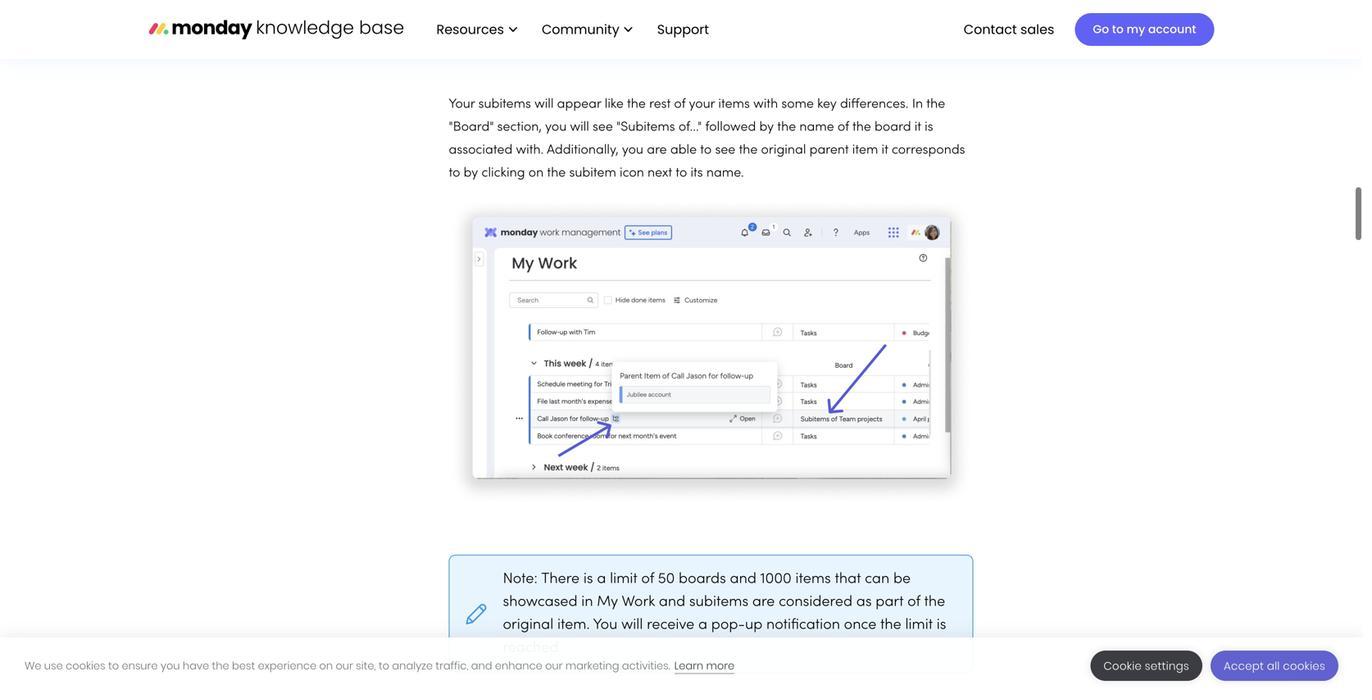 Task type: locate. For each thing, give the bounding box(es) containing it.
items inside there is a limit of 50 boards and 1000 items that can be showcased in my work and subitems are considered as part of the original item. you will receive a pop-up notification once the limit is reached.
[[796, 573, 831, 587]]

contact sales link
[[956, 15, 1063, 44]]

items for that
[[796, 573, 831, 587]]

by
[[760, 121, 774, 133], [464, 167, 478, 179]]

cookie settings button
[[1091, 651, 1203, 681]]

community
[[542, 20, 620, 38]]

are up up
[[753, 596, 775, 610]]

0 horizontal spatial limit
[[610, 573, 638, 587]]

0 horizontal spatial cookies
[[66, 659, 105, 674]]

support
[[657, 20, 709, 38]]

1 vertical spatial you
[[622, 144, 644, 156]]

1 horizontal spatial it
[[915, 121, 922, 133]]

see down the like
[[593, 121, 613, 133]]

receive
[[647, 619, 695, 633]]

1 vertical spatial see
[[715, 144, 736, 156]]

additionally,
[[547, 144, 619, 156]]

traffic,
[[436, 659, 469, 674]]

1 horizontal spatial is
[[925, 121, 934, 133]]

subitems up the section,
[[479, 98, 531, 111]]

limit
[[610, 573, 638, 587], [906, 619, 933, 633]]

1 our from the left
[[336, 659, 353, 674]]

0 vertical spatial subitems
[[479, 98, 531, 111]]

is up corresponds
[[925, 121, 934, 133]]

the right the like
[[627, 98, 646, 111]]

and right traffic, at the bottom of the page
[[471, 659, 492, 674]]

1 horizontal spatial on
[[529, 167, 544, 179]]

2 vertical spatial and
[[471, 659, 492, 674]]

0 horizontal spatial are
[[647, 144, 667, 156]]

on
[[529, 167, 544, 179], [319, 659, 333, 674]]

1 cookies from the left
[[66, 659, 105, 674]]

to right "go"
[[1112, 21, 1124, 37]]

"subitems
[[617, 121, 675, 133]]

1 vertical spatial on
[[319, 659, 333, 674]]

0 horizontal spatial original
[[503, 619, 554, 633]]

you
[[545, 121, 567, 133], [622, 144, 644, 156], [161, 659, 180, 674]]

cookies right all in the right of the page
[[1283, 659, 1326, 674]]

1 horizontal spatial see
[[715, 144, 736, 156]]

0 horizontal spatial see
[[593, 121, 613, 133]]

subitems
[[479, 98, 531, 111], [689, 596, 749, 610]]

once
[[844, 619, 877, 633]]

0 horizontal spatial you
[[161, 659, 180, 674]]

limit up work
[[610, 573, 638, 587]]

1 vertical spatial by
[[464, 167, 478, 179]]

you inside dialog
[[161, 659, 180, 674]]

1 vertical spatial are
[[753, 596, 775, 610]]

able
[[671, 144, 697, 156]]

a up my
[[597, 573, 606, 587]]

0 vertical spatial a
[[597, 573, 606, 587]]

site,
[[356, 659, 376, 674]]

1 vertical spatial subitems
[[689, 596, 749, 610]]

name
[[800, 121, 834, 133]]

0 vertical spatial original
[[761, 144, 806, 156]]

by down with
[[760, 121, 774, 133]]

it down in in the top right of the page
[[915, 121, 922, 133]]

and up receive
[[659, 596, 686, 610]]

list containing resources
[[420, 0, 722, 59]]

1 horizontal spatial limit
[[906, 619, 933, 633]]

dialog
[[0, 638, 1364, 694]]

by down associated
[[464, 167, 478, 179]]

1 vertical spatial original
[[503, 619, 554, 633]]

see
[[593, 121, 613, 133], [715, 144, 736, 156]]

list
[[420, 0, 722, 59]]

sales
[[1021, 20, 1055, 38]]

will inside there is a limit of 50 boards and 1000 items that can be showcased in my work and subitems are considered as part of the original item. you will receive a pop-up notification once the limit is reached.
[[622, 619, 643, 633]]

subitems up pop-
[[689, 596, 749, 610]]

account
[[1149, 21, 1197, 37]]

is inside your subitems will appear like the rest of your items with some key differences. in the "board" section, you will see "subitems of..." followed by the name of the board it is associated with. additionally, you are able to see the original parent item it corresponds to by clicking on the subitem icon next to its name.
[[925, 121, 934, 133]]

my
[[1127, 21, 1146, 37]]

original inside your subitems will appear like the rest of your items with some key differences. in the "board" section, you will see "subitems of..." followed by the name of the board it is associated with. additionally, you are able to see the original parent item it corresponds to by clicking on the subitem icon next to its name.
[[761, 144, 806, 156]]

2 horizontal spatial you
[[622, 144, 644, 156]]

will down appear
[[570, 121, 589, 133]]

0 vertical spatial it
[[915, 121, 922, 133]]

it
[[915, 121, 922, 133], [882, 144, 889, 156]]

are up next at the left top of page
[[647, 144, 667, 156]]

part
[[876, 596, 904, 610]]

0 vertical spatial is
[[925, 121, 934, 133]]

0 horizontal spatial subitems
[[479, 98, 531, 111]]

0 vertical spatial see
[[593, 121, 613, 133]]

0 vertical spatial will
[[535, 98, 554, 111]]

0 vertical spatial by
[[760, 121, 774, 133]]

we use cookies to ensure you have the best experience on our site, to analyze traffic, and enhance our marketing activities. learn more
[[25, 659, 735, 674]]

associated
[[449, 144, 513, 156]]

there
[[542, 573, 580, 587]]

2 horizontal spatial will
[[622, 619, 643, 633]]

accept all cookies
[[1224, 659, 1326, 674]]

0 vertical spatial and
[[730, 573, 757, 587]]

you down appear
[[545, 121, 567, 133]]

1 horizontal spatial are
[[753, 596, 775, 610]]

1 horizontal spatial our
[[545, 659, 563, 674]]

in
[[912, 98, 923, 111]]

considered
[[779, 596, 853, 610]]

are
[[647, 144, 667, 156], [753, 596, 775, 610]]

can
[[865, 573, 890, 587]]

cookie
[[1104, 659, 1142, 674]]

it right 'item'
[[882, 144, 889, 156]]

learn
[[675, 659, 704, 674]]

0 horizontal spatial by
[[464, 167, 478, 179]]

is
[[925, 121, 934, 133], [584, 573, 593, 587], [937, 619, 947, 633]]

2 horizontal spatial is
[[937, 619, 947, 633]]

1 horizontal spatial by
[[760, 121, 774, 133]]

community link
[[534, 15, 641, 44]]

on inside your subitems will appear like the rest of your items with some key differences. in the "board" section, you will see "subitems of..." followed by the name of the board it is associated with. additionally, you are able to see the original parent item it corresponds to by clicking on the subitem icon next to its name.
[[529, 167, 544, 179]]

a left pop-
[[699, 619, 708, 633]]

go to my account
[[1093, 21, 1197, 37]]

the
[[627, 98, 646, 111], [927, 98, 946, 111], [778, 121, 796, 133], [853, 121, 871, 133], [739, 144, 758, 156], [547, 167, 566, 179], [924, 596, 946, 610], [881, 619, 902, 633], [212, 659, 229, 674]]

are inside your subitems will appear like the rest of your items with some key differences. in the "board" section, you will see "subitems of..." followed by the name of the board it is associated with. additionally, you are able to see the original parent item it corresponds to by clicking on the subitem icon next to its name.
[[647, 144, 667, 156]]

1 horizontal spatial subitems
[[689, 596, 749, 610]]

to
[[1112, 21, 1124, 37], [700, 144, 712, 156], [449, 167, 460, 179], [676, 167, 687, 179], [108, 659, 119, 674], [379, 659, 390, 674]]

items inside your subitems will appear like the rest of your items with some key differences. in the "board" section, you will see "subitems of..." followed by the name of the board it is associated with. additionally, you are able to see the original parent item it corresponds to by clicking on the subitem icon next to its name.
[[719, 98, 750, 111]]

our left the site,
[[336, 659, 353, 674]]

2 vertical spatial you
[[161, 659, 180, 674]]

2 horizontal spatial and
[[730, 573, 757, 587]]

0 vertical spatial items
[[719, 98, 750, 111]]

our down reached.
[[545, 659, 563, 674]]

on down with.
[[529, 167, 544, 179]]

1 vertical spatial it
[[882, 144, 889, 156]]

the inside dialog
[[212, 659, 229, 674]]

there is a limit of 50 boards and 1000 items that can be showcased in my work and subitems are considered as part of the original item. you will receive a pop-up notification once the limit is reached.
[[503, 573, 947, 656]]

0 vertical spatial limit
[[610, 573, 638, 587]]

1 horizontal spatial cookies
[[1283, 659, 1326, 674]]

will down work
[[622, 619, 643, 633]]

and left 1000 at the bottom right of page
[[730, 573, 757, 587]]

1 vertical spatial items
[[796, 573, 831, 587]]

item
[[852, 144, 878, 156]]

and
[[730, 573, 757, 587], [659, 596, 686, 610], [471, 659, 492, 674]]

cookies inside button
[[1283, 659, 1326, 674]]

0 horizontal spatial is
[[584, 573, 593, 587]]

original down the name
[[761, 144, 806, 156]]

corresponds
[[892, 144, 965, 156]]

will
[[535, 98, 554, 111], [570, 121, 589, 133], [622, 619, 643, 633]]

1 vertical spatial will
[[570, 121, 589, 133]]

0 horizontal spatial items
[[719, 98, 750, 111]]

reached.
[[503, 642, 562, 656]]

marketing
[[566, 659, 619, 674]]

cookies
[[66, 659, 105, 674], [1283, 659, 1326, 674]]

1 horizontal spatial a
[[699, 619, 708, 633]]

2 vertical spatial will
[[622, 619, 643, 633]]

1 horizontal spatial and
[[659, 596, 686, 610]]

you left have
[[161, 659, 180, 674]]

1 horizontal spatial original
[[761, 144, 806, 156]]

2 cookies from the left
[[1283, 659, 1326, 674]]

the down the followed
[[739, 144, 758, 156]]

0 horizontal spatial a
[[597, 573, 606, 587]]

to left the ensure at the left
[[108, 659, 119, 674]]

original up reached.
[[503, 619, 554, 633]]

support link
[[649, 15, 722, 44], [657, 20, 714, 38]]

of
[[674, 98, 686, 111], [838, 121, 849, 133], [641, 573, 654, 587], [908, 596, 921, 610]]

experience
[[258, 659, 317, 674]]

will up the section,
[[535, 98, 554, 111]]

limit down be
[[906, 619, 933, 633]]

to left its
[[676, 167, 687, 179]]

0 horizontal spatial our
[[336, 659, 353, 674]]

0 vertical spatial on
[[529, 167, 544, 179]]

work
[[622, 596, 655, 610]]

1 horizontal spatial you
[[545, 121, 567, 133]]

1 vertical spatial a
[[699, 619, 708, 633]]

a
[[597, 573, 606, 587], [699, 619, 708, 633]]

0 vertical spatial are
[[647, 144, 667, 156]]

is up in
[[584, 573, 593, 587]]

its
[[691, 167, 703, 179]]

you up icon
[[622, 144, 644, 156]]

0 horizontal spatial it
[[882, 144, 889, 156]]

to inside "link"
[[1112, 21, 1124, 37]]

of right part
[[908, 596, 921, 610]]

board
[[875, 121, 911, 133]]

is right once at the right bottom
[[937, 619, 947, 633]]

your
[[689, 98, 715, 111]]

items up the considered
[[796, 573, 831, 587]]

item.
[[557, 619, 590, 633]]

next
[[648, 167, 672, 179]]

items up the followed
[[719, 98, 750, 111]]

on right experience
[[319, 659, 333, 674]]

see up name.
[[715, 144, 736, 156]]

the left best
[[212, 659, 229, 674]]

items
[[719, 98, 750, 111], [796, 573, 831, 587]]

1 vertical spatial is
[[584, 573, 593, 587]]

activities.
[[622, 659, 670, 674]]

best
[[232, 659, 255, 674]]

1 horizontal spatial will
[[570, 121, 589, 133]]

1 vertical spatial limit
[[906, 619, 933, 633]]

the up 'item'
[[853, 121, 871, 133]]

1 horizontal spatial items
[[796, 573, 831, 587]]

cookies right use
[[66, 659, 105, 674]]



Task type: describe. For each thing, give the bounding box(es) containing it.
to right the able
[[700, 144, 712, 156]]

showcased
[[503, 596, 578, 610]]

1 vertical spatial and
[[659, 596, 686, 610]]

cookie settings
[[1104, 659, 1190, 674]]

your
[[449, 98, 475, 111]]

1000
[[761, 573, 792, 587]]

resources
[[437, 20, 504, 38]]

you
[[593, 619, 618, 633]]

2 vertical spatial is
[[937, 619, 947, 633]]

the down additionally,
[[547, 167, 566, 179]]

of left 50
[[641, 573, 654, 587]]

as
[[857, 596, 872, 610]]

accept all cookies button
[[1211, 651, 1339, 681]]

0 horizontal spatial and
[[471, 659, 492, 674]]

to down associated
[[449, 167, 460, 179]]

"board"
[[449, 121, 494, 133]]

be
[[894, 573, 911, 587]]

we
[[25, 659, 41, 674]]

enhance
[[495, 659, 543, 674]]

dialog containing cookie settings
[[0, 638, 1364, 694]]

cookies for use
[[66, 659, 105, 674]]

original inside there is a limit of 50 boards and 1000 items that can be showcased in my work and subitems are considered as part of the original item. you will receive a pop-up notification once the limit is reached.
[[503, 619, 554, 633]]

items for with
[[719, 98, 750, 111]]

icon
[[620, 167, 644, 179]]

pop-
[[711, 619, 745, 633]]

of right the name
[[838, 121, 849, 133]]

the right in in the top right of the page
[[927, 98, 946, 111]]

like
[[605, 98, 624, 111]]

rest
[[649, 98, 671, 111]]

parent
[[810, 144, 849, 156]]

0 horizontal spatial will
[[535, 98, 554, 111]]

use
[[44, 659, 63, 674]]

your subitems will appear like the rest of your items with some key differences. in the "board" section, you will see "subitems of..." followed by the name of the board it is associated with. additionally, you are able to see the original parent item it corresponds to by clicking on the subitem icon next to its name.
[[449, 98, 965, 179]]

accept
[[1224, 659, 1264, 674]]

go to my account link
[[1075, 13, 1215, 46]]

are inside there is a limit of 50 boards and 1000 items that can be showcased in my work and subitems are considered as part of the original item. you will receive a pop-up notification once the limit is reached.
[[753, 596, 775, 610]]

subitem
[[569, 167, 616, 179]]

50
[[658, 573, 675, 587]]

notification
[[767, 619, 840, 633]]

go
[[1093, 21, 1109, 37]]

the down some
[[778, 121, 796, 133]]

2.gif image
[[449, 0, 974, 44]]

subitems inside there is a limit of 50 boards and 1000 items that can be showcased in my work and subitems are considered as part of the original item. you will receive a pop-up notification once the limit is reached.
[[689, 596, 749, 610]]

boards
[[679, 573, 726, 587]]

of right rest
[[674, 98, 686, 111]]

all
[[1267, 659, 1280, 674]]

more
[[706, 659, 735, 674]]

monday.com logo image
[[149, 12, 404, 46]]

name.
[[707, 167, 744, 179]]

main element
[[420, 0, 1215, 59]]

differences.
[[840, 98, 909, 111]]

3.png image
[[449, 198, 974, 506]]

to right the site,
[[379, 659, 390, 674]]

in
[[582, 596, 593, 610]]

settings
[[1145, 659, 1190, 674]]

with
[[754, 98, 778, 111]]

subitems inside your subitems will appear like the rest of your items with some key differences. in the "board" section, you will see "subitems of..." followed by the name of the board it is associated with. additionally, you are able to see the original parent item it corresponds to by clicking on the subitem icon next to its name.
[[479, 98, 531, 111]]

the down part
[[881, 619, 902, 633]]

resources link
[[428, 15, 526, 44]]

ensure
[[122, 659, 158, 674]]

note:
[[503, 573, 542, 587]]

contact sales
[[964, 20, 1055, 38]]

appear
[[557, 98, 601, 111]]

with.
[[516, 144, 544, 156]]

analyze
[[392, 659, 433, 674]]

some
[[782, 98, 814, 111]]

section,
[[497, 121, 542, 133]]

up
[[745, 619, 763, 633]]

followed
[[705, 121, 756, 133]]

contact
[[964, 20, 1017, 38]]

the right part
[[924, 596, 946, 610]]

cookies for all
[[1283, 659, 1326, 674]]

2 our from the left
[[545, 659, 563, 674]]

clicking
[[482, 167, 525, 179]]

of..."
[[679, 121, 702, 133]]

0 vertical spatial you
[[545, 121, 567, 133]]

my
[[597, 596, 618, 610]]

have
[[183, 659, 209, 674]]

that
[[835, 573, 861, 587]]

learn more link
[[675, 659, 735, 674]]

key
[[818, 98, 837, 111]]

0 horizontal spatial on
[[319, 659, 333, 674]]



Task type: vqa. For each thing, say whether or not it's contained in the screenshot.
the your
yes



